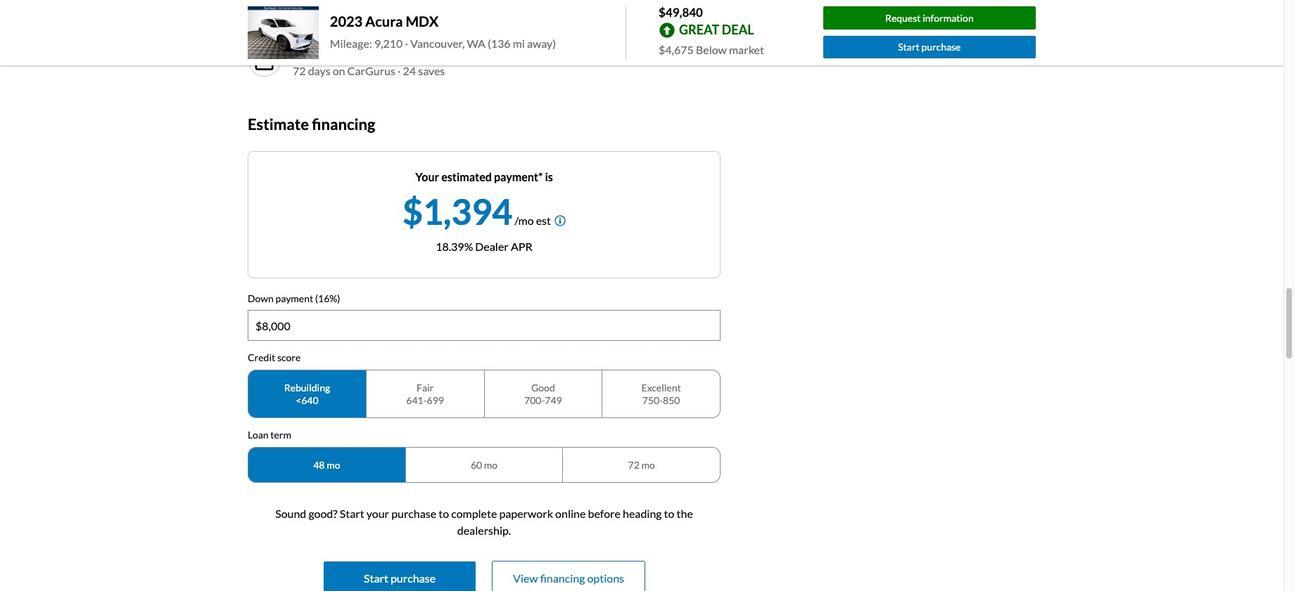 Task type: locate. For each thing, give the bounding box(es) containing it.
1 to from the left
[[439, 508, 449, 521]]

no price changes image
[[253, 0, 276, 17]]

0 vertical spatial days
[[301, 47, 324, 61]]

2023
[[330, 13, 363, 30]]

0 vertical spatial financing
[[312, 115, 375, 134]]

72 up 'heading'
[[628, 459, 639, 471]]

view
[[513, 572, 538, 586]]

fair 641-699
[[406, 382, 444, 406]]

60
[[471, 459, 482, 471]]

days right 9 at top
[[301, 47, 324, 61]]

1 horizontal spatial 72
[[628, 459, 639, 471]]

market
[[729, 43, 764, 56]]

9 days at this dealership image
[[248, 44, 281, 78], [253, 49, 276, 72]]

start
[[898, 41, 919, 53], [340, 508, 364, 521], [364, 572, 388, 586]]

credit
[[248, 352, 275, 364]]

· left 24
[[398, 64, 401, 78]]

request information
[[885, 12, 974, 24]]

0 horizontal spatial 72
[[293, 64, 306, 78]]

mo for 60 mo
[[484, 459, 498, 471]]

changes
[[337, 1, 378, 14]]

options
[[587, 572, 624, 586]]

start purchase for rightmost the start purchase button
[[898, 41, 961, 53]]

no
[[293, 1, 308, 14]]

72
[[293, 64, 306, 78], [628, 459, 639, 471]]

0 vertical spatial start
[[898, 41, 919, 53]]

purchase
[[921, 41, 961, 53], [391, 508, 436, 521], [391, 572, 436, 586]]

0 vertical spatial ·
[[405, 37, 408, 50]]

the
[[677, 508, 693, 521]]

0 vertical spatial start purchase
[[898, 41, 961, 53]]

excellent
[[641, 382, 681, 394]]

$49,840
[[659, 5, 703, 20]]

18.39%
[[436, 240, 473, 253]]

apr
[[511, 240, 533, 253]]

start purchase button down your
[[324, 563, 476, 592]]

start down request
[[898, 41, 919, 53]]

start left your
[[340, 508, 364, 521]]

1 horizontal spatial financing
[[540, 572, 585, 586]]

0 horizontal spatial mo
[[327, 459, 340, 471]]

0 vertical spatial purchase
[[921, 41, 961, 53]]

rebuilding <640
[[284, 382, 330, 406]]

72 down 9 at top
[[293, 64, 306, 78]]

start down your
[[364, 572, 388, 586]]

· right the 9,210
[[405, 37, 408, 50]]

financing right the view
[[540, 572, 585, 586]]

mo up 'heading'
[[641, 459, 655, 471]]

term
[[270, 429, 291, 441]]

1 vertical spatial purchase
[[391, 508, 436, 521]]

1 horizontal spatial to
[[664, 508, 674, 521]]

$1,394 /mo est
[[402, 190, 551, 233]]

sound
[[275, 508, 306, 521]]

750-
[[642, 395, 663, 406]]

Down payment (16%) text field
[[248, 311, 720, 341]]

financing
[[312, 115, 375, 134], [540, 572, 585, 586]]

0 horizontal spatial start purchase
[[364, 572, 436, 586]]

payment*
[[494, 170, 543, 183]]

60 mo
[[471, 459, 498, 471]]

1 mo from the left
[[327, 459, 340, 471]]

vancouver,
[[410, 37, 465, 50]]

dealership.
[[457, 525, 511, 538]]

great deal
[[679, 22, 754, 37]]

2 to from the left
[[664, 508, 674, 521]]

estimate
[[248, 115, 309, 134]]

no price changes image
[[248, 0, 281, 23]]

0 vertical spatial 72
[[293, 64, 306, 78]]

start inside the sound good? start your purchase to complete paperwork online before heading to the dealership.
[[340, 508, 364, 521]]

3 mo from the left
[[641, 459, 655, 471]]

start purchase down "request information" button
[[898, 41, 961, 53]]

1 horizontal spatial mo
[[484, 459, 498, 471]]

· inside 2023 acura mdx mileage: 9,210 · vancouver, wa (136 mi away)
[[405, 37, 408, 50]]

(136
[[488, 37, 511, 50]]

0 horizontal spatial to
[[439, 508, 449, 521]]

1 vertical spatial start purchase
[[364, 572, 436, 586]]

·
[[405, 37, 408, 50], [398, 64, 401, 78]]

mi
[[513, 37, 525, 50]]

2 vertical spatial start
[[364, 572, 388, 586]]

purchase inside the sound good? start your purchase to complete paperwork online before heading to the dealership.
[[391, 508, 436, 521]]

mdx
[[406, 13, 439, 30]]

down
[[248, 292, 274, 304]]

days left on
[[308, 64, 330, 78]]

9 days at this dealership 72 days on cargurus · 24 saves
[[293, 47, 445, 78]]

0 horizontal spatial ·
[[398, 64, 401, 78]]

mo right 48
[[327, 459, 340, 471]]

1 vertical spatial start
[[340, 508, 364, 521]]

start purchase
[[898, 41, 961, 53], [364, 572, 436, 586]]

start for the left the start purchase button
[[364, 572, 388, 586]]

· inside 9 days at this dealership 72 days on cargurus · 24 saves
[[398, 64, 401, 78]]

purchase for rightmost the start purchase button
[[921, 41, 961, 53]]

score
[[277, 352, 301, 364]]

view financing options
[[513, 572, 624, 586]]

18.39% dealer apr
[[436, 240, 533, 253]]

days
[[301, 47, 324, 61], [308, 64, 330, 78]]

mo
[[327, 459, 340, 471], [484, 459, 498, 471], [641, 459, 655, 471]]

excellent 750-850
[[641, 382, 681, 406]]

to left the
[[664, 508, 674, 521]]

1 horizontal spatial start purchase
[[898, 41, 961, 53]]

to
[[439, 508, 449, 521], [664, 508, 674, 521]]

72 inside 9 days at this dealership 72 days on cargurus · 24 saves
[[293, 64, 306, 78]]

48 mo
[[313, 459, 340, 471]]

2 vertical spatial purchase
[[391, 572, 436, 586]]

641-
[[406, 395, 427, 406]]

1 vertical spatial ·
[[398, 64, 401, 78]]

72 mo
[[628, 459, 655, 471]]

financing inside view financing options "button"
[[540, 572, 585, 586]]

0 vertical spatial start purchase button
[[823, 36, 1036, 59]]

start purchase down your
[[364, 572, 436, 586]]

0 horizontal spatial financing
[[312, 115, 375, 134]]

to left complete
[[439, 508, 449, 521]]

1 horizontal spatial ·
[[405, 37, 408, 50]]

financing down on
[[312, 115, 375, 134]]

0 horizontal spatial start purchase button
[[324, 563, 476, 592]]

start purchase button down "request information" button
[[823, 36, 1036, 59]]

2 mo from the left
[[484, 459, 498, 471]]

good 700-749
[[524, 382, 562, 406]]

mo right 60 in the left of the page
[[484, 459, 498, 471]]

start purchase button
[[823, 36, 1036, 59], [324, 563, 476, 592]]

$1,394
[[402, 190, 512, 233]]

below
[[696, 43, 727, 56]]

2 horizontal spatial mo
[[641, 459, 655, 471]]

1 vertical spatial start purchase button
[[324, 563, 476, 592]]

financing for estimate
[[312, 115, 375, 134]]

1 vertical spatial financing
[[540, 572, 585, 586]]

online
[[555, 508, 586, 521]]

estimate financing
[[248, 115, 375, 134]]



Task type: vqa. For each thing, say whether or not it's contained in the screenshot.
Start purchase
yes



Task type: describe. For each thing, give the bounding box(es) containing it.
dealership
[[360, 47, 413, 61]]

1 vertical spatial 72
[[628, 459, 639, 471]]

on
[[333, 64, 345, 78]]

info circle image
[[554, 215, 566, 226]]

paperwork
[[499, 508, 553, 521]]

is
[[545, 170, 553, 183]]

749
[[545, 395, 562, 406]]

700-
[[524, 395, 545, 406]]

your estimated payment* is
[[415, 170, 553, 183]]

view financing options button
[[493, 563, 645, 592]]

sound good? start your purchase to complete paperwork online before heading to the dealership.
[[275, 508, 693, 538]]

heading
[[623, 508, 662, 521]]

saves
[[418, 64, 445, 78]]

payment
[[276, 292, 313, 304]]

acura
[[365, 13, 403, 30]]

24
[[403, 64, 416, 78]]

price
[[310, 1, 335, 14]]

est
[[536, 214, 551, 227]]

request information button
[[823, 6, 1036, 29]]

mo for 72 mo
[[641, 459, 655, 471]]

great
[[679, 22, 719, 37]]

48
[[313, 459, 325, 471]]

rebuilding
[[284, 382, 330, 394]]

your
[[366, 508, 389, 521]]

wa
[[467, 37, 485, 50]]

good?
[[308, 508, 338, 521]]

no price changes
[[293, 1, 378, 14]]

credit score
[[248, 352, 301, 364]]

your
[[415, 170, 439, 183]]

9
[[293, 47, 299, 61]]

purchase for the left the start purchase button
[[391, 572, 436, 586]]

$4,675
[[659, 43, 694, 56]]

2023 acura mdx image
[[248, 6, 319, 59]]

(16%)
[[315, 292, 340, 304]]

850
[[663, 395, 680, 406]]

mo for 48 mo
[[327, 459, 340, 471]]

request
[[885, 12, 921, 24]]

/mo
[[515, 214, 534, 227]]

away)
[[527, 37, 556, 50]]

699
[[427, 395, 444, 406]]

before
[[588, 508, 621, 521]]

loan term
[[248, 429, 291, 441]]

this
[[339, 47, 358, 61]]

at
[[327, 47, 337, 61]]

1 horizontal spatial start purchase button
[[823, 36, 1036, 59]]

fair
[[417, 382, 434, 394]]

<640
[[296, 395, 318, 406]]

2023 acura mdx mileage: 9,210 · vancouver, wa (136 mi away)
[[330, 13, 556, 50]]

1 vertical spatial days
[[308, 64, 330, 78]]

good
[[531, 382, 555, 394]]

cargurus
[[347, 64, 395, 78]]

dealer
[[475, 240, 509, 253]]

estimated
[[441, 170, 492, 183]]

start purchase for the left the start purchase button
[[364, 572, 436, 586]]

start for rightmost the start purchase button
[[898, 41, 919, 53]]

financing for view
[[540, 572, 585, 586]]

deal
[[722, 22, 754, 37]]

loan
[[248, 429, 269, 441]]

mileage:
[[330, 37, 372, 50]]

complete
[[451, 508, 497, 521]]

9,210
[[374, 37, 403, 50]]

$4,675 below market
[[659, 43, 764, 56]]

information
[[923, 12, 974, 24]]

down payment (16%)
[[248, 292, 340, 304]]



